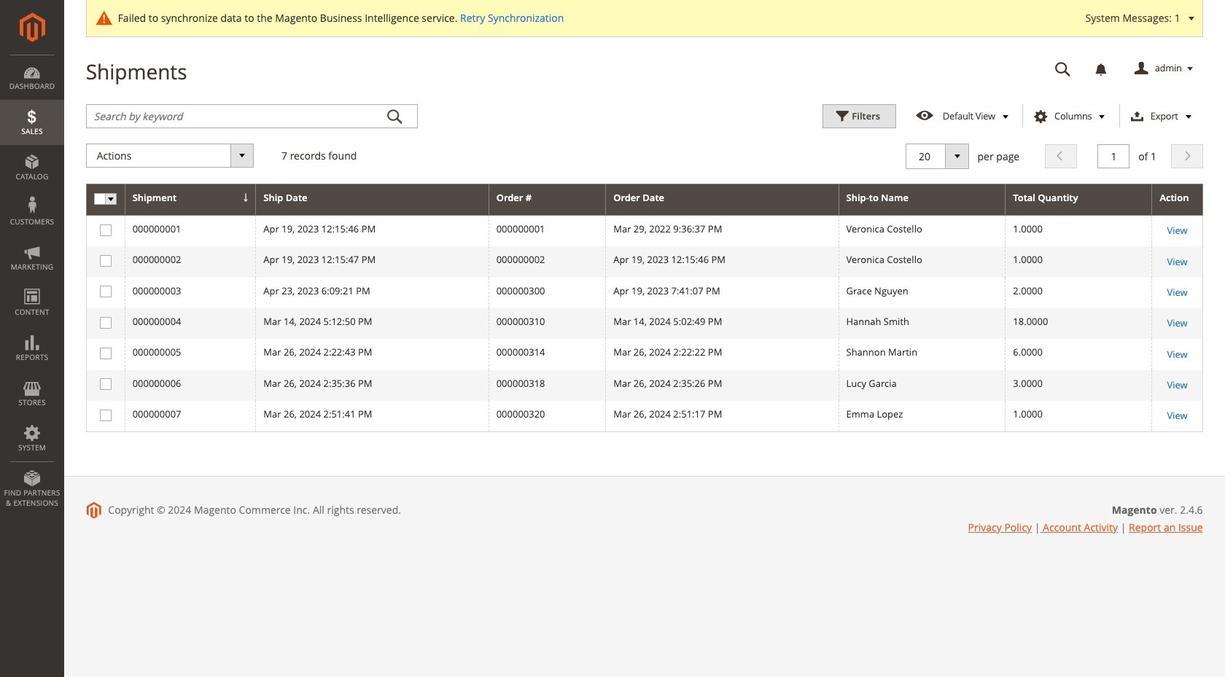Task type: locate. For each thing, give the bounding box(es) containing it.
menu bar
[[0, 55, 64, 516]]

None checkbox
[[100, 225, 109, 234], [100, 255, 109, 265], [100, 286, 109, 296], [100, 379, 109, 389], [100, 225, 109, 234], [100, 255, 109, 265], [100, 286, 109, 296], [100, 379, 109, 389]]

None number field
[[1099, 144, 1131, 168]]

None checkbox
[[100, 317, 109, 327], [100, 348, 109, 358], [100, 410, 109, 419], [100, 317, 109, 327], [100, 348, 109, 358], [100, 410, 109, 419]]

None text field
[[1045, 56, 1082, 82], [918, 149, 962, 164], [1045, 56, 1082, 82], [918, 149, 962, 164]]

Search by keyword text field
[[86, 104, 418, 128]]



Task type: describe. For each thing, give the bounding box(es) containing it.
magento admin panel image
[[19, 12, 45, 42]]



